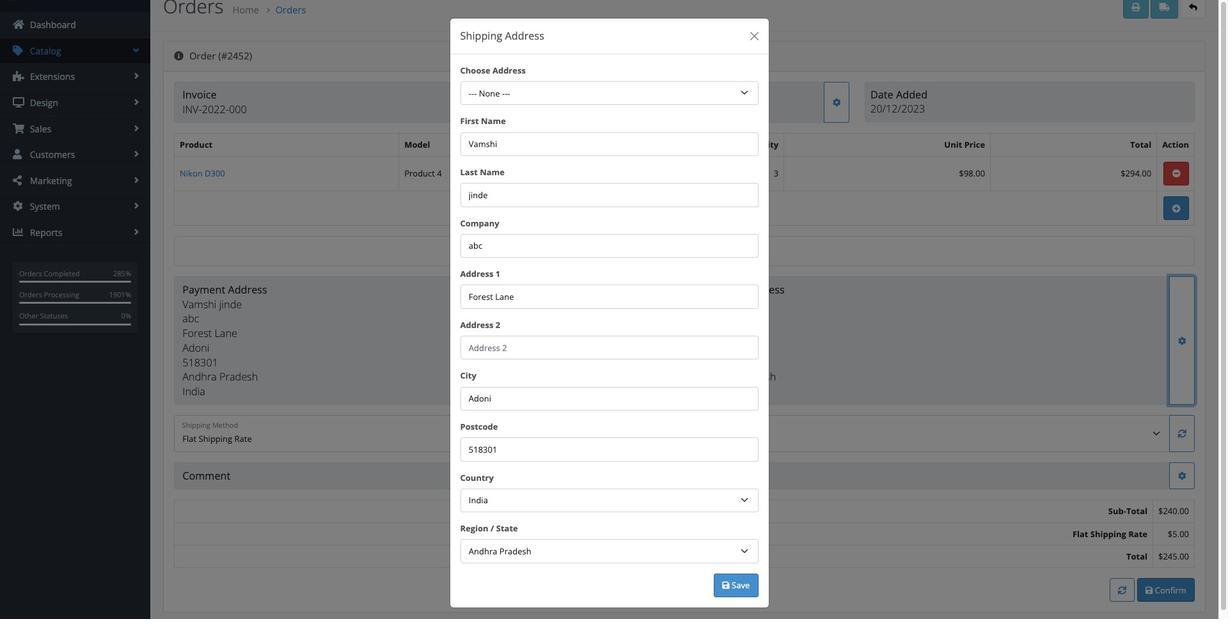 Task type: describe. For each thing, give the bounding box(es) containing it.
vamshi j
[[528, 102, 567, 116]]

order
[[189, 49, 216, 62]]

518301 andhra pradesh india
[[701, 355, 776, 399]]

adoni
[[182, 341, 209, 355]]

date added 20/12/2023
[[871, 87, 928, 116]]

other statuses
[[19, 311, 68, 321]]

design
[[28, 97, 58, 109]]

marketing
[[28, 174, 72, 187]]

Postcode text field
[[460, 438, 758, 461]]

orders processing
[[19, 290, 79, 299]]

name for last name
[[480, 166, 505, 178]]

1901%
[[109, 290, 131, 299]]

2 sync image from the left
[[1178, 430, 1186, 438]]

choose
[[460, 64, 490, 76]]

customers
[[28, 148, 75, 161]]

added
[[896, 87, 928, 101]]

quantity
[[741, 139, 778, 151]]

$5.00
[[1168, 528, 1189, 540]]

payment
[[182, 283, 225, 297]]

desktop image
[[13, 97, 24, 107]]

Address 2 text field
[[460, 336, 758, 360]]

orders for orders completed
[[19, 268, 42, 278]]

order (#2452)
[[187, 49, 252, 62]]

company
[[460, 217, 499, 229]]

generate image
[[487, 98, 496, 107]]

customers link
[[0, 142, 150, 167]]

action
[[1162, 139, 1189, 151]]

2
[[496, 319, 500, 331]]

000
[[229, 102, 247, 116]]

india inside payment address vamshi jinde abc forest lane adoni 518301 andhra pradesh india
[[182, 384, 205, 399]]

invoice inv-2022-000
[[182, 88, 247, 116]]

address left 2
[[460, 319, 493, 331]]

user image
[[13, 149, 24, 159]]

postcode
[[460, 421, 498, 432]]

sales link
[[0, 116, 150, 141]]

save
[[730, 580, 750, 591]]

date
[[871, 87, 893, 101]]

rate
[[1128, 528, 1147, 540]]

vamshi j link
[[528, 102, 567, 116]]

region / state
[[460, 523, 518, 534]]

flat shipping rate
[[1073, 528, 1147, 540]]

choose address
[[460, 64, 526, 76]]

confirm button
[[1137, 578, 1195, 602]]

comment
[[182, 469, 230, 483]]

orders completed
[[19, 268, 80, 278]]

518301 inside payment address vamshi jinde abc forest lane adoni 518301 andhra pradesh india
[[182, 355, 218, 369]]

completed
[[44, 268, 80, 278]]

inv-
[[182, 102, 202, 116]]

state
[[496, 523, 518, 534]]

forest inside payment address vamshi jinde abc forest lane adoni 518301 andhra pradesh india
[[182, 326, 212, 340]]

2 forest from the left
[[701, 326, 730, 340]]

address up choose address
[[505, 29, 544, 43]]

nikon d300
[[180, 168, 225, 179]]

abc
[[182, 312, 199, 326]]

2 vertical spatial cog image
[[1178, 472, 1186, 481]]

first
[[460, 115, 479, 127]]

2022-
[[202, 102, 229, 116]]

unit price
[[944, 139, 985, 151]]

address inside payment address vamshi jinde abc forest lane adoni 518301 andhra pradesh india
[[228, 283, 267, 297]]

address 1
[[460, 268, 500, 280]]

country
[[460, 472, 494, 483]]

Address 1 text field
[[460, 285, 758, 309]]

2 jinde from the left
[[737, 297, 760, 311]]

refresh image
[[1118, 586, 1126, 595]]

more.. button
[[174, 236, 1195, 266]]

andhra inside payment address vamshi jinde abc forest lane adoni 518301 andhra pradesh india
[[182, 370, 217, 384]]

orders for orders
[[275, 3, 306, 16]]

product 4
[[404, 168, 442, 179]]

lane inside payment address vamshi jinde abc forest lane adoni 518301 andhra pradesh india
[[215, 326, 237, 340]]

product for product 4
[[404, 168, 435, 179]]

andhra inside 518301 andhra pradesh india
[[701, 370, 735, 384]]

design link
[[0, 90, 150, 115]]

product for product
[[180, 139, 212, 151]]

City text field
[[460, 387, 758, 411]]

Last Name text field
[[460, 183, 758, 207]]

extensions link
[[0, 64, 150, 90]]

285%
[[113, 268, 131, 278]]

vamshi jinde
[[701, 297, 760, 311]]

processing
[[44, 290, 79, 299]]

unit
[[944, 139, 962, 151]]

marketing link
[[0, 168, 150, 193]]

$98.00
[[959, 168, 985, 179]]

sub-
[[1108, 506, 1126, 517]]

city
[[460, 370, 476, 381]]

First Name text field
[[460, 132, 758, 156]]

518301 inside 518301 andhra pradesh india
[[701, 355, 736, 369]]

$245.00
[[1158, 551, 1189, 562]]



Task type: vqa. For each thing, say whether or not it's contained in the screenshot.


Task type: locate. For each thing, give the bounding box(es) containing it.
0 horizontal spatial shipping
[[460, 29, 502, 43]]

jinde inside payment address vamshi jinde abc forest lane adoni 518301 andhra pradesh india
[[219, 297, 242, 311]]

orders link
[[275, 3, 306, 16]]

shipping address up vamshi jinde
[[701, 283, 785, 297]]

2 lane from the left
[[733, 326, 755, 340]]

more..
[[664, 244, 698, 258]]

0 horizontal spatial 518301
[[182, 355, 218, 369]]

0 horizontal spatial andhra
[[182, 370, 217, 384]]

address left 1
[[460, 268, 493, 280]]

20/12/2023
[[871, 102, 925, 116]]

1 horizontal spatial shipping
[[701, 283, 743, 297]]

save image for save
[[722, 582, 730, 590]]

1 horizontal spatial india
[[701, 384, 723, 399]]

2 india from the left
[[701, 384, 723, 399]]

product up nikon
[[180, 139, 212, 151]]

1 sync image from the left
[[660, 430, 668, 438]]

system link
[[0, 194, 150, 219]]

sales
[[28, 123, 51, 135]]

price
[[964, 139, 985, 151]]

vamshi inside payment address vamshi jinde abc forest lane adoni 518301 andhra pradesh india
[[182, 297, 217, 311]]

1 horizontal spatial save image
[[1146, 586, 1153, 595]]

jinde down payment
[[219, 297, 242, 311]]

chart bar image
[[13, 227, 24, 237]]

1 vertical spatial shipping address
[[701, 283, 785, 297]]

pradesh inside payment address vamshi jinde abc forest lane adoni 518301 andhra pradesh india
[[219, 370, 258, 384]]

remove image
[[1172, 170, 1181, 178]]

payment address vamshi jinde abc forest lane adoni 518301 andhra pradesh india
[[182, 283, 267, 399]]

1 horizontal spatial 518301
[[701, 355, 736, 369]]

0 horizontal spatial lane
[[215, 326, 237, 340]]

$240.00
[[1158, 506, 1189, 517]]

0 horizontal spatial jinde
[[219, 297, 242, 311]]

0 horizontal spatial shipping address
[[460, 29, 544, 43]]

andhra down adoni
[[182, 370, 217, 384]]

1 horizontal spatial jinde
[[737, 297, 760, 311]]

Company text field
[[460, 234, 758, 258]]

save image for confirm
[[1146, 586, 1153, 595]]

last
[[460, 166, 478, 178]]

name right last
[[480, 166, 505, 178]]

total up $294.00
[[1130, 139, 1151, 151]]

forest
[[182, 326, 212, 340], [701, 326, 730, 340]]

0 horizontal spatial vamshi
[[182, 297, 217, 311]]

sync image
[[660, 430, 668, 438], [1178, 430, 1186, 438]]

vamshi left j
[[528, 102, 562, 116]]

1 pradesh from the left
[[219, 370, 258, 384]]

1 jinde from the left
[[219, 297, 242, 311]]

0 vertical spatial total
[[1130, 139, 1151, 151]]

flat
[[1073, 528, 1088, 540]]

0 horizontal spatial forest
[[182, 326, 212, 340]]

bars image
[[10, 0, 17, 1]]

0 vertical spatial shipping
[[460, 29, 502, 43]]

1 horizontal spatial forest
[[701, 326, 730, 340]]

save image
[[722, 582, 730, 590], [1146, 586, 1153, 595]]

lane down vamshi jinde
[[733, 326, 755, 340]]

address right payment
[[228, 283, 267, 297]]

catalog
[[28, 45, 61, 57]]

2 vertical spatial shipping
[[1090, 528, 1126, 540]]

confirm
[[1153, 584, 1186, 596]]

cog image for invoice inv-2022-000
[[833, 98, 841, 107]]

1 horizontal spatial product
[[404, 168, 435, 179]]

1
[[496, 268, 500, 280]]

product
[[180, 139, 212, 151], [404, 168, 435, 179]]

product left 4
[[404, 168, 435, 179]]

forest up adoni
[[182, 326, 212, 340]]

forest lane
[[701, 326, 755, 340]]

shipping
[[460, 29, 502, 43], [701, 283, 743, 297], [1090, 528, 1126, 540]]

vamshi for vamshi j
[[528, 102, 562, 116]]

1 518301 from the left
[[182, 355, 218, 369]]

0 vertical spatial name
[[481, 115, 506, 127]]

(#2452)
[[218, 49, 252, 62]]

1 vertical spatial total
[[1126, 506, 1147, 517]]

pradesh
[[219, 370, 258, 384], [738, 370, 776, 384]]

model
[[404, 139, 430, 151]]

$294.00
[[1121, 168, 1151, 179]]

total
[[1130, 139, 1151, 151], [1126, 506, 1147, 517], [1126, 551, 1147, 562]]

name for first name
[[481, 115, 506, 127]]

print invoice image
[[1132, 3, 1140, 11]]

cog image for payment address vamshi jinde abc forest lane adoni 518301 andhra pradesh india
[[1178, 337, 1186, 345]]

orders right home
[[275, 3, 306, 16]]

2 vertical spatial orders
[[19, 290, 42, 299]]

statuses
[[40, 311, 68, 321]]

shopping cart image
[[13, 123, 24, 133]]

address up vamshi jinde
[[745, 283, 785, 297]]

info circle image
[[174, 51, 184, 61]]

last name
[[460, 166, 505, 178]]

vamshi
[[528, 102, 562, 116], [182, 297, 217, 311], [701, 297, 735, 311]]

india
[[182, 384, 205, 399], [701, 384, 723, 399]]

0 vertical spatial orders
[[275, 3, 306, 16]]

home link
[[232, 3, 259, 16]]

orders up other
[[19, 290, 42, 299]]

shipping up choose
[[460, 29, 502, 43]]

0 horizontal spatial product
[[180, 139, 212, 151]]

cog image
[[13, 201, 24, 211]]

other
[[19, 311, 38, 321]]

518301
[[182, 355, 218, 369], [701, 355, 736, 369]]

1 lane from the left
[[215, 326, 237, 340]]

nikon d300 link
[[180, 168, 225, 179]]

andhra
[[182, 370, 217, 384], [701, 370, 735, 384]]

orders for orders processing
[[19, 290, 42, 299]]

forest down vamshi jinde
[[701, 326, 730, 340]]

catalog link
[[0, 38, 150, 64]]

plus circle image
[[1172, 204, 1181, 213]]

address right choose
[[492, 64, 526, 76]]

1 horizontal spatial vamshi
[[528, 102, 562, 116]]

invoice
[[182, 88, 217, 102]]

extensions
[[28, 71, 75, 83]]

518301 down forest lane
[[701, 355, 736, 369]]

vamshi up forest lane
[[701, 297, 735, 311]]

india inside 518301 andhra pradesh india
[[701, 384, 723, 399]]

0 horizontal spatial pradesh
[[219, 370, 258, 384]]

3
[[774, 168, 778, 179]]

1 india from the left
[[182, 384, 205, 399]]

2 pradesh from the left
[[738, 370, 776, 384]]

1 horizontal spatial shipping address
[[701, 283, 785, 297]]

1 vertical spatial shipping
[[701, 283, 743, 297]]

reports
[[28, 226, 62, 239]]

orders up the orders processing
[[19, 268, 42, 278]]

4
[[437, 168, 442, 179]]

region
[[460, 523, 488, 534]]

1 horizontal spatial pradesh
[[738, 370, 776, 384]]

0 vertical spatial product
[[180, 139, 212, 151]]

d300
[[205, 168, 225, 179]]

1 horizontal spatial sync image
[[1178, 430, 1186, 438]]

2 horizontal spatial shipping
[[1090, 528, 1126, 540]]

2 andhra from the left
[[701, 370, 735, 384]]

pradesh inside 518301 andhra pradesh india
[[738, 370, 776, 384]]

0 vertical spatial cog image
[[833, 98, 841, 107]]

0 horizontal spatial sync image
[[660, 430, 668, 438]]

jinde
[[219, 297, 242, 311], [737, 297, 760, 311]]

vamshi down payment
[[182, 297, 217, 311]]

518301 down adoni
[[182, 355, 218, 369]]

shipping up vamshi jinde
[[701, 283, 743, 297]]

jinde up forest lane
[[737, 297, 760, 311]]

total up rate
[[1126, 506, 1147, 517]]

andhra down forest lane
[[701, 370, 735, 384]]

name
[[481, 115, 506, 127], [480, 166, 505, 178]]

home
[[232, 3, 259, 16]]

lane
[[215, 326, 237, 340], [733, 326, 755, 340]]

j
[[565, 102, 567, 116]]

1 horizontal spatial lane
[[733, 326, 755, 340]]

nikon
[[180, 168, 203, 179]]

0 vertical spatial shipping address
[[460, 29, 544, 43]]

reports link
[[0, 220, 150, 245]]

1 vertical spatial cog image
[[1178, 337, 1186, 345]]

dashboard link
[[0, 12, 150, 38]]

1 forest from the left
[[182, 326, 212, 340]]

0%
[[121, 311, 131, 321]]

0 horizontal spatial india
[[182, 384, 205, 399]]

system
[[28, 200, 60, 213]]

cog image
[[833, 98, 841, 107], [1178, 337, 1186, 345], [1178, 472, 1186, 481]]

0 horizontal spatial save image
[[722, 582, 730, 590]]

puzzle piece image
[[13, 71, 24, 81]]

2 vertical spatial total
[[1126, 551, 1147, 562]]

vamshi for vamshi jinde
[[701, 297, 735, 311]]

dashboard
[[28, 19, 76, 31]]

2 518301 from the left
[[701, 355, 736, 369]]

share alt image
[[13, 175, 24, 185]]

shipping address up choose address
[[460, 29, 544, 43]]

/
[[491, 523, 494, 534]]

address
[[505, 29, 544, 43], [492, 64, 526, 76], [460, 268, 493, 280], [228, 283, 267, 297], [745, 283, 785, 297], [460, 319, 493, 331]]

india down forest lane
[[701, 384, 723, 399]]

1 andhra from the left
[[182, 370, 217, 384]]

save image inside button
[[722, 582, 730, 590]]

save image inside confirm button
[[1146, 586, 1153, 595]]

shipping address
[[460, 29, 544, 43], [701, 283, 785, 297]]

1 vertical spatial name
[[480, 166, 505, 178]]

1 vertical spatial orders
[[19, 268, 42, 278]]

tag image
[[13, 45, 24, 56]]

first name
[[460, 115, 506, 127]]

shipping down sub-
[[1090, 528, 1126, 540]]

sub-total
[[1108, 506, 1147, 517]]

1 vertical spatial product
[[404, 168, 435, 179]]

orders
[[275, 3, 306, 16], [19, 268, 42, 278], [19, 290, 42, 299]]

2 horizontal spatial vamshi
[[701, 297, 735, 311]]

back image
[[1189, 3, 1197, 11]]

lane down payment
[[215, 326, 237, 340]]

home image
[[13, 19, 24, 30]]

1 horizontal spatial andhra
[[701, 370, 735, 384]]

total down rate
[[1126, 551, 1147, 562]]

save button
[[714, 574, 758, 597]]

name down the generate image
[[481, 115, 506, 127]]

print shipping list image
[[1159, 3, 1170, 11]]

india down adoni
[[182, 384, 205, 399]]



